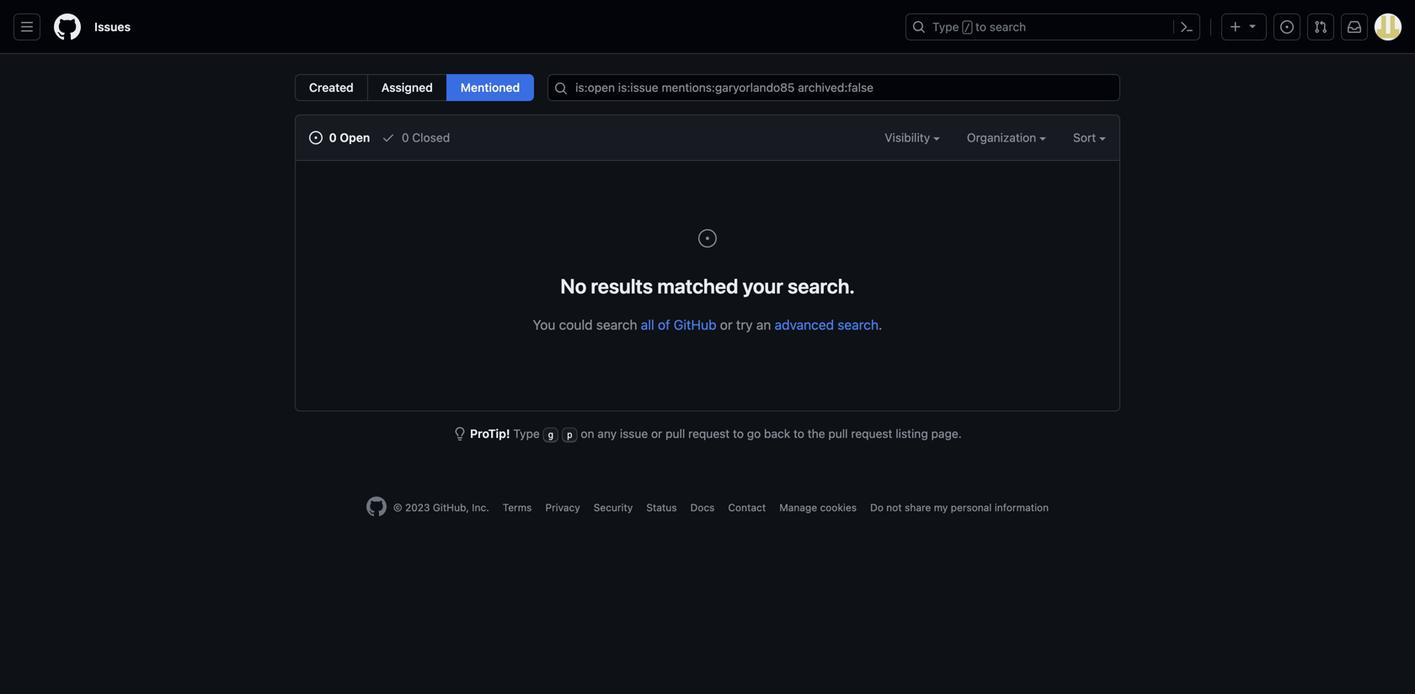 Task type: vqa. For each thing, say whether or not it's contained in the screenshot.
first dot fill icon from the bottom
no



Task type: locate. For each thing, give the bounding box(es) containing it.
manage cookies
[[780, 502, 857, 514]]

all
[[641, 317, 655, 333]]

issue opened image left git pull request image
[[1281, 20, 1295, 34]]

information
[[995, 502, 1049, 514]]

to
[[976, 20, 987, 34], [733, 427, 744, 441], [794, 427, 805, 441]]

0 right 'check' icon
[[402, 131, 409, 145]]

security
[[594, 502, 633, 514]]

listing
[[896, 427, 929, 441]]

1 horizontal spatial 0
[[402, 131, 409, 145]]

0 horizontal spatial type
[[513, 427, 540, 441]]

2 0 from the left
[[402, 131, 409, 145]]

0 horizontal spatial or
[[652, 427, 663, 441]]

request
[[689, 427, 730, 441], [852, 427, 893, 441]]

the
[[808, 427, 826, 441]]

Issues search field
[[548, 74, 1121, 101]]

try
[[737, 317, 753, 333]]

1 vertical spatial or
[[652, 427, 663, 441]]

light bulb image
[[454, 427, 467, 441]]

issue opened image
[[698, 228, 718, 249]]

or right the issue
[[652, 427, 663, 441]]

issue opened image
[[1281, 20, 1295, 34], [309, 131, 323, 145]]

1 vertical spatial type
[[513, 427, 540, 441]]

©
[[393, 502, 402, 514]]

type left /
[[933, 20, 960, 34]]

do not share my personal information button
[[871, 500, 1049, 515]]

pull
[[666, 427, 686, 441], [829, 427, 848, 441]]

privacy
[[546, 502, 580, 514]]

issues
[[94, 20, 131, 34]]

2 horizontal spatial to
[[976, 20, 987, 34]]

could
[[559, 317, 593, 333]]

command palette image
[[1181, 20, 1194, 34]]

issue opened image left 0 open
[[309, 131, 323, 145]]

2 horizontal spatial search
[[990, 20, 1027, 34]]

1 horizontal spatial search
[[838, 317, 879, 333]]

do not share my personal information
[[871, 502, 1049, 514]]

docs
[[691, 502, 715, 514]]

0 left open
[[329, 131, 337, 145]]

type left g
[[513, 427, 540, 441]]

closed
[[412, 131, 450, 145]]

manage
[[780, 502, 818, 514]]

open
[[340, 131, 370, 145]]

type
[[933, 20, 960, 34], [513, 427, 540, 441]]

mentioned
[[461, 80, 520, 94]]

page.
[[932, 427, 962, 441]]

not
[[887, 502, 902, 514]]

on
[[581, 427, 595, 441]]

0 horizontal spatial request
[[689, 427, 730, 441]]

0 horizontal spatial issue opened image
[[309, 131, 323, 145]]

advanced
[[775, 317, 835, 333]]

.
[[879, 317, 883, 333]]

search image
[[555, 82, 568, 95]]

mentioned link
[[447, 74, 534, 101]]

all of github link
[[641, 317, 717, 333]]

0 horizontal spatial search
[[597, 317, 638, 333]]

0 horizontal spatial pull
[[666, 427, 686, 441]]

0 vertical spatial or
[[720, 317, 733, 333]]

pull right the issue
[[666, 427, 686, 441]]

protip! type g
[[470, 427, 554, 441]]

contact link
[[729, 502, 766, 514]]

1 horizontal spatial request
[[852, 427, 893, 441]]

request left the listing
[[852, 427, 893, 441]]

1 horizontal spatial pull
[[829, 427, 848, 441]]

1 vertical spatial issue opened image
[[309, 131, 323, 145]]

1 0 from the left
[[329, 131, 337, 145]]

your
[[743, 274, 784, 298]]

any
[[598, 427, 617, 441]]

plus image
[[1230, 20, 1243, 34]]

visibility button
[[885, 129, 941, 147]]

an
[[757, 317, 771, 333]]

request left the go
[[689, 427, 730, 441]]

0 for open
[[329, 131, 337, 145]]

or left try in the top of the page
[[720, 317, 733, 333]]

search down search.
[[838, 317, 879, 333]]

to right /
[[976, 20, 987, 34]]

search
[[990, 20, 1027, 34], [597, 317, 638, 333], [838, 317, 879, 333]]

0 vertical spatial type
[[933, 20, 960, 34]]

to left the go
[[733, 427, 744, 441]]

docs link
[[691, 502, 715, 514]]

0
[[329, 131, 337, 145], [402, 131, 409, 145]]

to left the
[[794, 427, 805, 441]]

protip!
[[470, 427, 510, 441]]

1 horizontal spatial type
[[933, 20, 960, 34]]

pull right the
[[829, 427, 848, 441]]

0 horizontal spatial 0
[[329, 131, 337, 145]]

0 vertical spatial issue opened image
[[1281, 20, 1295, 34]]

search right /
[[990, 20, 1027, 34]]

contact
[[729, 502, 766, 514]]

search left all
[[597, 317, 638, 333]]

github,
[[433, 502, 469, 514]]

homepage image
[[366, 497, 387, 517]]

0 closed link
[[382, 129, 450, 147]]

inc.
[[472, 502, 489, 514]]

git pull request image
[[1315, 20, 1328, 34]]

0 open
[[326, 131, 370, 145]]

Search all issues text field
[[548, 74, 1121, 101]]

no
[[561, 274, 587, 298]]

© 2023 github, inc.
[[393, 502, 489, 514]]

or
[[720, 317, 733, 333], [652, 427, 663, 441]]



Task type: describe. For each thing, give the bounding box(es) containing it.
results
[[591, 274, 653, 298]]

status link
[[647, 502, 677, 514]]

0 open link
[[309, 129, 370, 147]]

2 pull from the left
[[829, 427, 848, 441]]

p
[[567, 430, 573, 440]]

check image
[[382, 131, 395, 145]]

issue opened image inside 0 open link
[[309, 131, 323, 145]]

visibility
[[885, 131, 934, 145]]

cookies
[[821, 502, 857, 514]]

type / to search
[[933, 20, 1027, 34]]

search.
[[788, 274, 855, 298]]

notifications image
[[1348, 20, 1362, 34]]

assigned link
[[367, 74, 447, 101]]

you could search all of github or try an advanced search .
[[533, 317, 883, 333]]

homepage image
[[54, 13, 81, 40]]

terms link
[[503, 502, 532, 514]]

2023
[[405, 502, 430, 514]]

share
[[905, 502, 932, 514]]

1 horizontal spatial issue opened image
[[1281, 20, 1295, 34]]

advanced search link
[[775, 317, 879, 333]]

triangle down image
[[1246, 19, 1260, 32]]

1 horizontal spatial to
[[794, 427, 805, 441]]

terms
[[503, 502, 532, 514]]

of
[[658, 317, 671, 333]]

g
[[548, 430, 554, 440]]

github
[[674, 317, 717, 333]]

1 horizontal spatial or
[[720, 317, 733, 333]]

0 for closed
[[402, 131, 409, 145]]

0 horizontal spatial to
[[733, 427, 744, 441]]

assigned
[[382, 80, 433, 94]]

0 closed
[[399, 131, 450, 145]]

my
[[934, 502, 948, 514]]

sort
[[1074, 131, 1097, 145]]

issue
[[620, 427, 648, 441]]

organization
[[968, 131, 1040, 145]]

1 pull from the left
[[666, 427, 686, 441]]

go
[[747, 427, 761, 441]]

organization button
[[968, 129, 1047, 147]]

back
[[764, 427, 791, 441]]

manage cookies button
[[780, 500, 857, 515]]

personal
[[951, 502, 992, 514]]

created link
[[295, 74, 368, 101]]

issues element
[[295, 74, 534, 101]]

no results matched your search.
[[561, 274, 855, 298]]

matched
[[658, 274, 739, 298]]

p on any issue or pull request to go back to the pull request listing page.
[[567, 427, 962, 441]]

privacy link
[[546, 502, 580, 514]]

do
[[871, 502, 884, 514]]

2 request from the left
[[852, 427, 893, 441]]

status
[[647, 502, 677, 514]]

sort button
[[1074, 129, 1107, 147]]

created
[[309, 80, 354, 94]]

security link
[[594, 502, 633, 514]]

/
[[965, 22, 971, 34]]

1 request from the left
[[689, 427, 730, 441]]

you
[[533, 317, 556, 333]]



